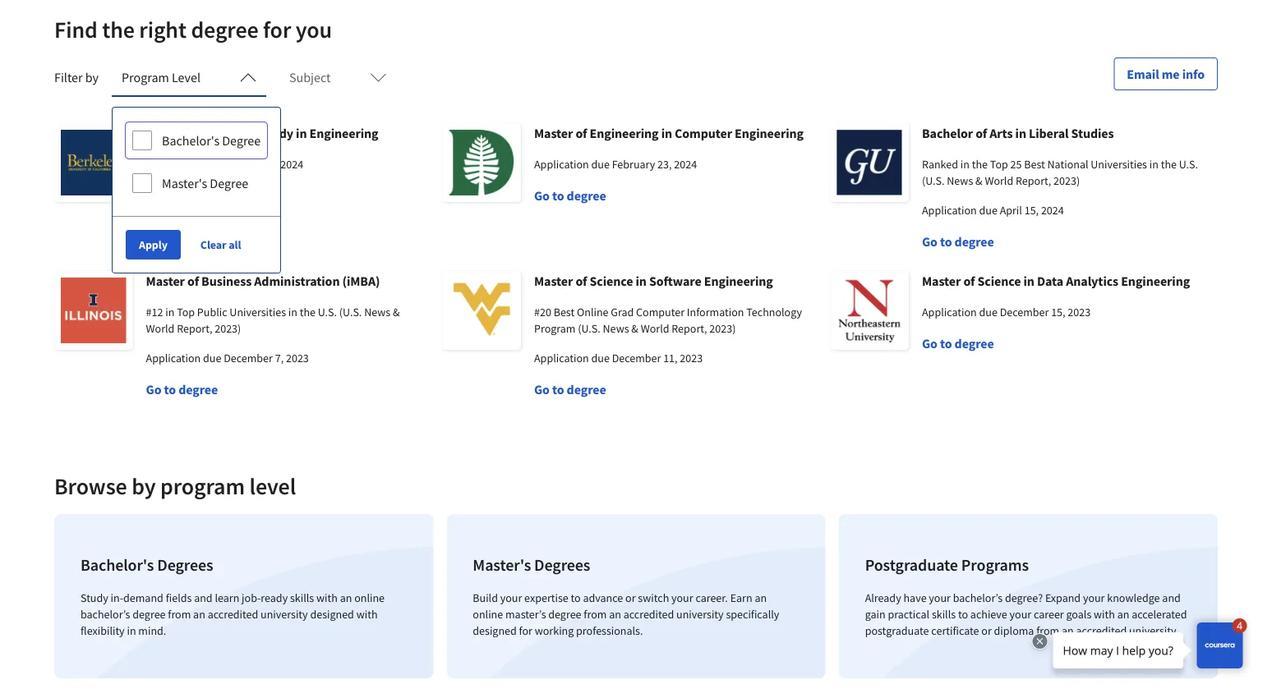 Task type: locate. For each thing, give the bounding box(es) containing it.
your
[[500, 591, 522, 606], [672, 591, 693, 606], [929, 591, 951, 606], [1083, 591, 1105, 606], [1010, 607, 1032, 622]]

bachelor's up in-
[[81, 555, 154, 576]]

february left the 23,
[[612, 157, 655, 172]]

1 horizontal spatial news
[[603, 321, 629, 336]]

0 horizontal spatial december
[[224, 351, 273, 366]]

best
[[1024, 157, 1045, 172], [554, 305, 575, 320]]

15,
[[1025, 203, 1039, 218], [1051, 305, 1066, 320]]

engineering for computer
[[735, 125, 804, 141]]

for down master's
[[519, 624, 533, 639]]

application for application due december 7, 2023
[[146, 351, 201, 366]]

0 vertical spatial online
[[354, 591, 385, 606]]

1 degrees from the left
[[157, 555, 213, 576]]

& inside #20 best online grad computer information technology program (u.s. news & world report, 2023)
[[631, 321, 639, 336]]

degree down application due april 15, 2024
[[955, 233, 994, 250]]

application
[[146, 157, 201, 172], [534, 157, 589, 172], [922, 203, 977, 218], [922, 305, 977, 320], [146, 351, 201, 366], [534, 351, 589, 366]]

degree down application due february 8, 2024 at left
[[210, 175, 248, 192]]

skills right ready
[[290, 591, 314, 606]]

career
[[1034, 607, 1064, 622]]

(u.s. inside #12 in top public universities in the u.s. (u.s. news & world report, 2023)
[[339, 305, 362, 320]]

study left in-
[[81, 591, 108, 606]]

2023) inside #20 best online grad computer information technology program (u.s. news & world report, 2023)
[[710, 321, 736, 336]]

of up "application due february 23, 2024"
[[576, 125, 587, 141]]

u.s. inside #12 in top public universities in the u.s. (u.s. news & world report, 2023)
[[318, 305, 337, 320]]

with
[[316, 591, 338, 606], [356, 607, 378, 622], [1094, 607, 1115, 622]]

you
[[296, 15, 332, 44]]

#20 best online grad computer information technology program (u.s. news & world report, 2023)
[[534, 305, 802, 336]]

degree down application due december 7, 2023
[[178, 381, 218, 398]]

2 horizontal spatial accredited
[[1076, 624, 1127, 639]]

15, right april
[[1025, 203, 1039, 218]]

master's
[[162, 175, 207, 192], [473, 555, 531, 576]]

working
[[535, 624, 574, 639]]

report, for master of science in software engineering
[[672, 321, 707, 336]]

from inside the build your expertise to advance or switch your career. earn an online master's degree from an accredited university specifically designed for working professionals.
[[584, 607, 607, 622]]

2024 right the 8,
[[281, 157, 303, 172]]

1 vertical spatial u.s.
[[318, 305, 337, 320]]

1 vertical spatial bachelor's
[[81, 555, 154, 576]]

career.
[[696, 591, 728, 606]]

master's inside options list list box
[[162, 175, 207, 192]]

to
[[164, 187, 176, 204], [552, 187, 564, 204], [940, 233, 952, 250], [940, 335, 952, 352], [164, 381, 176, 398], [552, 381, 564, 398], [571, 591, 581, 606], [958, 607, 968, 622]]

2 horizontal spatial with
[[1094, 607, 1115, 622]]

0 horizontal spatial news
[[364, 305, 391, 320]]

of left business
[[187, 273, 199, 289]]

& inside #12 in top public universities in the u.s. (u.s. news & world report, 2023)
[[393, 305, 400, 320]]

0 horizontal spatial 2024
[[281, 157, 303, 172]]

in inside study in-demand fields and learn job-ready skills with an online bachelor's degree from an accredited university designed with flexibility in mind.
[[127, 624, 136, 639]]

master's down application due february 8, 2024 at left
[[162, 175, 207, 192]]

by right browse
[[132, 472, 156, 501]]

0 horizontal spatial by
[[85, 69, 99, 85]]

0 horizontal spatial top
[[177, 305, 195, 320]]

1 february from the left
[[224, 157, 267, 172]]

1 science from the left
[[590, 273, 633, 289]]

degrees for master's degrees
[[534, 555, 590, 576]]

of left arts
[[976, 125, 987, 141]]

degree up mind.
[[133, 607, 166, 622]]

1 vertical spatial best
[[554, 305, 575, 320]]

by
[[85, 69, 99, 85], [132, 472, 156, 501]]

1 horizontal spatial degrees
[[534, 555, 590, 576]]

from inside study in-demand fields and learn job-ready skills with an online bachelor's degree from an accredited university designed with flexibility in mind.
[[168, 607, 191, 622]]

university.
[[1129, 624, 1179, 639]]

2 and from the left
[[1162, 591, 1181, 606]]

universities down studies
[[1091, 157, 1147, 172]]

0 horizontal spatial degrees
[[157, 555, 213, 576]]

bachelor's for bachelor's degree
[[162, 132, 220, 149]]

15, for april
[[1025, 203, 1039, 218]]

1 vertical spatial or
[[982, 624, 992, 639]]

&
[[976, 173, 983, 188], [393, 305, 400, 320], [631, 321, 639, 336]]

2023
[[1068, 305, 1091, 320], [286, 351, 309, 366], [680, 351, 703, 366]]

science up "grad"
[[590, 273, 633, 289]]

0 horizontal spatial for
[[263, 15, 291, 44]]

to up apply
[[164, 187, 176, 204]]

1 university from the left
[[261, 607, 308, 622]]

bachelor's inside options list list box
[[162, 132, 220, 149]]

0 horizontal spatial 2023
[[286, 351, 309, 366]]

postgraduate programs
[[865, 555, 1029, 576]]

go right northeastern university "image" on the right of the page
[[922, 335, 938, 352]]

university
[[261, 607, 308, 622], [676, 607, 724, 622]]

1 horizontal spatial or
[[982, 624, 992, 639]]

0 horizontal spatial science
[[590, 273, 633, 289]]

with inside already have your bachelor's degree? expand your knowledge and gain practical skills to achieve your career goals with an accelerated postgraduate certificate or diploma from an accredited university.
[[1094, 607, 1115, 622]]

0 vertical spatial best
[[1024, 157, 1045, 172]]

february left the 8,
[[224, 157, 267, 172]]

options list list box
[[113, 108, 280, 216]]

filter
[[54, 69, 83, 85]]

due
[[203, 157, 222, 172], [591, 157, 610, 172], [979, 203, 998, 218], [979, 305, 998, 320], [203, 351, 221, 366], [591, 351, 610, 366]]

due down 'master of science in data analytics engineering'
[[979, 305, 998, 320]]

2 horizontal spatial &
[[976, 173, 983, 188]]

to down application due december 7, 2023
[[164, 381, 176, 398]]

programs
[[961, 555, 1029, 576]]

0 horizontal spatial u.s.
[[318, 305, 337, 320]]

2024 for in
[[281, 157, 303, 172]]

degree down application due february 8, 2024 at left
[[179, 187, 218, 204]]

1 vertical spatial online
[[473, 607, 503, 622]]

universities
[[1091, 157, 1147, 172], [230, 305, 286, 320]]

to down "application due february 23, 2024"
[[552, 187, 564, 204]]

master for master of business administration (imba)
[[146, 273, 185, 289]]

(u.s. down ranked on the top right
[[922, 173, 945, 188]]

master's degrees
[[473, 555, 590, 576]]

computer inside #20 best online grad computer information technology program (u.s. news & world report, 2023)
[[636, 305, 685, 320]]

december
[[1000, 305, 1049, 320], [224, 351, 273, 366], [612, 351, 661, 366]]

bachelor's inside study in-demand fields and learn job-ready skills with an online bachelor's degree from an accredited university designed with flexibility in mind.
[[81, 607, 130, 622]]

master's
[[505, 607, 546, 622]]

online inside the build your expertise to advance or switch your career. earn an online master's degree from an accredited university specifically designed for working professionals.
[[473, 607, 503, 622]]

go to degree down "application due february 23, 2024"
[[534, 187, 606, 204]]

degrees up fields
[[157, 555, 213, 576]]

1 horizontal spatial bachelor's
[[953, 591, 1003, 606]]

2023 for master of science in software engineering
[[680, 351, 703, 366]]

0 vertical spatial program
[[122, 69, 169, 85]]

application down #20 in the left of the page
[[534, 351, 589, 366]]

#12
[[146, 305, 163, 320]]

2 horizontal spatial report,
[[1016, 173, 1051, 188]]

info
[[1182, 66, 1205, 82]]

0 horizontal spatial bachelor's
[[81, 555, 154, 576]]

universities inside ranked in the top 25 best national universities in the u.s. (u.s. news & world report, 2023)
[[1091, 157, 1147, 172]]

application right northeastern university "image" on the right of the page
[[922, 305, 977, 320]]

0 horizontal spatial study
[[81, 591, 108, 606]]

from down career
[[1037, 624, 1060, 639]]

0 vertical spatial u.s.
[[1179, 157, 1198, 172]]

(u.s. inside #20 best online grad computer information technology program (u.s. news & world report, 2023)
[[578, 321, 601, 336]]

december left 11, on the bottom of the page
[[612, 351, 661, 366]]

program down #20 in the left of the page
[[534, 321, 576, 336]]

news inside #12 in top public universities in the u.s. (u.s. news & world report, 2023)
[[364, 305, 391, 320]]

degree up "working"
[[548, 607, 582, 622]]

skills
[[290, 591, 314, 606], [932, 607, 956, 622]]

1 vertical spatial by
[[132, 472, 156, 501]]

accredited down learn
[[208, 607, 258, 622]]

to inside already have your bachelor's degree? expand your knowledge and gain practical skills to achieve your career goals with an accelerated postgraduate certificate or diploma from an accredited university.
[[958, 607, 968, 622]]

2023 for master of business administration (imba)
[[286, 351, 309, 366]]

0 horizontal spatial bachelor's
[[81, 607, 130, 622]]

program level button
[[112, 58, 266, 97]]

0 horizontal spatial accredited
[[208, 607, 258, 622]]

degree for master's degree
[[210, 175, 248, 192]]

0 horizontal spatial with
[[316, 591, 338, 606]]

gain
[[865, 607, 886, 622]]

2 degrees from the left
[[534, 555, 590, 576]]

2 horizontal spatial (u.s.
[[922, 173, 945, 188]]

1 horizontal spatial december
[[612, 351, 661, 366]]

1 horizontal spatial and
[[1162, 591, 1181, 606]]

list containing bachelor's degrees
[[48, 508, 1225, 685]]

earn
[[730, 591, 753, 606]]

for left you
[[263, 15, 291, 44]]

2023) down information
[[710, 321, 736, 336]]

1 vertical spatial degree
[[210, 175, 248, 192]]

0 horizontal spatial universities
[[230, 305, 286, 320]]

1 vertical spatial (u.s.
[[339, 305, 362, 320]]

2 university from the left
[[676, 607, 724, 622]]

1 vertical spatial news
[[364, 305, 391, 320]]

1 horizontal spatial 15,
[[1051, 305, 1066, 320]]

2023 right 11, on the bottom of the page
[[680, 351, 703, 366]]

1 horizontal spatial accredited
[[624, 607, 674, 622]]

application for application due february 8, 2024
[[146, 157, 201, 172]]

due left the 23,
[[591, 157, 610, 172]]

degree down "application due february 23, 2024"
[[567, 187, 606, 204]]

designed inside study in-demand fields and learn job-ready skills with an online bachelor's degree from an accredited university designed with flexibility in mind.
[[310, 607, 354, 622]]

0 vertical spatial designed
[[310, 607, 354, 622]]

23,
[[658, 157, 672, 172]]

degree?
[[1005, 591, 1043, 606]]

1 horizontal spatial bachelor's
[[162, 132, 220, 149]]

grad
[[611, 305, 634, 320]]

1 vertical spatial bachelor's
[[81, 607, 130, 622]]

due down online on the left top
[[591, 351, 610, 366]]

report, down information
[[672, 321, 707, 336]]

of for master of advanced study in engineering
[[188, 125, 199, 141]]

0 vertical spatial universities
[[1091, 157, 1147, 172]]

report,
[[1016, 173, 1051, 188], [177, 321, 212, 336], [672, 321, 707, 336]]

1 horizontal spatial &
[[631, 321, 639, 336]]

by right filter at the top of page
[[85, 69, 99, 85]]

report, inside #12 in top public universities in the u.s. (u.s. news & world report, 2023)
[[177, 321, 212, 336]]

world down 25
[[985, 173, 1014, 188]]

0 vertical spatial skills
[[290, 591, 314, 606]]

1 vertical spatial universities
[[230, 305, 286, 320]]

university down ready
[[261, 607, 308, 622]]

of up application due december 15, 2023
[[964, 273, 975, 289]]

go to degree
[[146, 187, 218, 204], [534, 187, 606, 204], [922, 233, 994, 250], [922, 335, 994, 352], [146, 381, 218, 398], [534, 381, 606, 398]]

application down #12
[[146, 351, 201, 366]]

email me info button
[[1114, 58, 1218, 90]]

in-
[[111, 591, 123, 606]]

1 horizontal spatial 2023)
[[710, 321, 736, 336]]

15, down 'master of science in data analytics engineering'
[[1051, 305, 1066, 320]]

of for master of science in software engineering
[[576, 273, 587, 289]]

1 horizontal spatial designed
[[473, 624, 517, 639]]

university inside the build your expertise to advance or switch your career. earn an online master's degree from an accredited university specifically designed for working professionals.
[[676, 607, 724, 622]]

1 horizontal spatial by
[[132, 472, 156, 501]]

due up "master's degree"
[[203, 157, 222, 172]]

0 horizontal spatial world
[[146, 321, 175, 336]]

degree
[[222, 132, 261, 149], [210, 175, 248, 192]]

data
[[1037, 273, 1064, 289]]

email me info
[[1127, 66, 1205, 82]]

studies
[[1071, 125, 1114, 141]]

master of business administration (imba)
[[146, 273, 380, 289]]

0 horizontal spatial skills
[[290, 591, 314, 606]]

degree up application due february 8, 2024 at left
[[222, 132, 261, 149]]

go to degree down application due december 7, 2023
[[146, 381, 218, 398]]

to up certificate
[[958, 607, 968, 622]]

level
[[249, 472, 296, 501]]

1 horizontal spatial top
[[990, 157, 1008, 172]]

1 vertical spatial top
[[177, 305, 195, 320]]

1 horizontal spatial science
[[978, 273, 1021, 289]]

online
[[354, 591, 385, 606], [473, 607, 503, 622]]

to left advance
[[571, 591, 581, 606]]

2024 right the 23,
[[674, 157, 697, 172]]

u.s. inside ranked in the top 25 best national universities in the u.s. (u.s. news & world report, 2023)
[[1179, 157, 1198, 172]]

best inside #20 best online grad computer information technology program (u.s. news & world report, 2023)
[[554, 305, 575, 320]]

skills inside study in-demand fields and learn job-ready skills with an online bachelor's degree from an accredited university designed with flexibility in mind.
[[290, 591, 314, 606]]

list
[[48, 508, 1225, 685]]

news down ranked on the top right
[[947, 173, 973, 188]]

1 horizontal spatial master's
[[473, 555, 531, 576]]

news inside #20 best online grad computer information technology program (u.s. news & world report, 2023)
[[603, 321, 629, 336]]

master for master of science in software engineering
[[534, 273, 573, 289]]

0 vertical spatial news
[[947, 173, 973, 188]]

master up "application due february 23, 2024"
[[534, 125, 573, 141]]

your right the have
[[929, 591, 951, 606]]

go
[[146, 187, 162, 204], [534, 187, 550, 204], [922, 233, 938, 250], [922, 335, 938, 352], [146, 381, 161, 398], [534, 381, 550, 398]]

of
[[188, 125, 199, 141], [576, 125, 587, 141], [976, 125, 987, 141], [187, 273, 199, 289], [576, 273, 587, 289], [964, 273, 975, 289]]

0 vertical spatial (u.s.
[[922, 173, 945, 188]]

1 horizontal spatial (u.s.
[[578, 321, 601, 336]]

bachelor's for bachelor's degrees
[[81, 555, 154, 576]]

top left public
[[177, 305, 195, 320]]

1 vertical spatial for
[[519, 624, 533, 639]]

by for browse
[[132, 472, 156, 501]]

1 vertical spatial computer
[[636, 305, 685, 320]]

2 vertical spatial (u.s.
[[578, 321, 601, 336]]

postgraduate
[[865, 555, 958, 576]]

1 vertical spatial program
[[534, 321, 576, 336]]

0 vertical spatial top
[[990, 157, 1008, 172]]

goals
[[1066, 607, 1092, 622]]

master's for master's degrees
[[473, 555, 531, 576]]

from down advance
[[584, 607, 607, 622]]

best right 25
[[1024, 157, 1045, 172]]

application for application due april 15, 2024
[[922, 203, 977, 218]]

software
[[649, 273, 702, 289]]

master down program level
[[146, 125, 185, 141]]

have
[[904, 591, 927, 606]]

due for application due december 11, 2023
[[591, 351, 610, 366]]

0 horizontal spatial 2023)
[[215, 321, 241, 336]]

2024 for computer
[[674, 157, 697, 172]]

the inside #12 in top public universities in the u.s. (u.s. news & world report, 2023)
[[300, 305, 316, 320]]

2 vertical spatial &
[[631, 321, 639, 336]]

1 horizontal spatial february
[[612, 157, 655, 172]]

1 horizontal spatial world
[[641, 321, 669, 336]]

accredited for bachelor's degrees
[[208, 607, 258, 622]]

0 horizontal spatial report,
[[177, 321, 212, 336]]

world inside #12 in top public universities in the u.s. (u.s. news & world report, 2023)
[[146, 321, 175, 336]]

due down public
[[203, 351, 221, 366]]

2023) inside #12 in top public universities in the u.s. (u.s. news & world report, 2023)
[[215, 321, 241, 336]]

1 horizontal spatial report,
[[672, 321, 707, 336]]

2 horizontal spatial from
[[1037, 624, 1060, 639]]

0 vertical spatial for
[[263, 15, 291, 44]]

university for master's degrees
[[676, 607, 724, 622]]

application for application due february 23, 2024
[[534, 157, 589, 172]]

an
[[340, 591, 352, 606], [755, 591, 767, 606], [193, 607, 205, 622], [609, 607, 621, 622], [1118, 607, 1130, 622], [1062, 624, 1074, 639]]

online inside study in-demand fields and learn job-ready skills with an online bachelor's degree from an accredited university designed with flexibility in mind.
[[354, 591, 385, 606]]

1 horizontal spatial study
[[260, 125, 293, 141]]

news for master of science in software engineering
[[603, 321, 629, 336]]

2023)
[[1054, 173, 1080, 188], [215, 321, 241, 336], [710, 321, 736, 336]]

degrees up expertise
[[534, 555, 590, 576]]

december down data
[[1000, 305, 1049, 320]]

0 horizontal spatial &
[[393, 305, 400, 320]]

in
[[296, 125, 307, 141], [661, 125, 672, 141], [1016, 125, 1027, 141], [961, 157, 970, 172], [1150, 157, 1159, 172], [636, 273, 647, 289], [1024, 273, 1035, 289], [165, 305, 175, 320], [288, 305, 297, 320], [127, 624, 136, 639]]

1 vertical spatial &
[[393, 305, 400, 320]]

0 vertical spatial 15,
[[1025, 203, 1039, 218]]

world for master of business administration (imba)
[[146, 321, 175, 336]]

top left 25
[[990, 157, 1008, 172]]

master up application due december 15, 2023
[[922, 273, 961, 289]]

report, for master of business administration (imba)
[[177, 321, 212, 336]]

from down fields
[[168, 607, 191, 622]]

bachelor's
[[953, 591, 1003, 606], [81, 607, 130, 622]]

universities down master of business administration (imba)
[[230, 305, 286, 320]]

2024 down ranked in the top 25 best national universities in the u.s. (u.s. news & world report, 2023)
[[1041, 203, 1064, 218]]

for
[[263, 15, 291, 44], [519, 624, 533, 639]]

skills inside already have your bachelor's degree? expand your knowledge and gain practical skills to achieve your career goals with an accelerated postgraduate certificate or diploma from an accredited university.
[[932, 607, 956, 622]]

bachelor's
[[162, 132, 220, 149], [81, 555, 154, 576]]

university inside study in-demand fields and learn job-ready skills with an online bachelor's degree from an accredited university designed with flexibility in mind.
[[261, 607, 308, 622]]

degrees
[[157, 555, 213, 576], [534, 555, 590, 576]]

application for application due december 11, 2023
[[534, 351, 589, 366]]

u.s.
[[1179, 157, 1198, 172], [318, 305, 337, 320]]

to inside the build your expertise to advance or switch your career. earn an online master's degree from an accredited university specifically designed for working professionals.
[[571, 591, 581, 606]]

science
[[590, 273, 633, 289], [978, 273, 1021, 289]]

science for data
[[978, 273, 1021, 289]]

skills up certificate
[[932, 607, 956, 622]]

due for application due december 15, 2023
[[979, 305, 998, 320]]

science for software
[[590, 273, 633, 289]]

application down ranked on the top right
[[922, 203, 977, 218]]

accredited down switch
[[624, 607, 674, 622]]

2023 down analytics
[[1068, 305, 1091, 320]]

the
[[102, 15, 135, 44], [972, 157, 988, 172], [1161, 157, 1177, 172], [300, 305, 316, 320]]

degree inside study in-demand fields and learn job-ready skills with an online bachelor's degree from an accredited university designed with flexibility in mind.
[[133, 607, 166, 622]]

2 science from the left
[[978, 273, 1021, 289]]

11,
[[663, 351, 678, 366]]

or left switch
[[626, 591, 636, 606]]

universities inside #12 in top public universities in the u.s. (u.s. news & world report, 2023)
[[230, 305, 286, 320]]

already have your bachelor's degree? expand your knowledge and gain practical skills to achieve your career goals with an accelerated postgraduate certificate or diploma from an accredited university.
[[865, 591, 1187, 639]]

program left level
[[122, 69, 169, 85]]

world up 11, on the bottom of the page
[[641, 321, 669, 336]]

0 vertical spatial &
[[976, 173, 983, 188]]

1 horizontal spatial from
[[584, 607, 607, 622]]

report, inside #20 best online grad computer information technology program (u.s. news & world report, 2023)
[[672, 321, 707, 336]]

(u.s. inside ranked in the top 25 best national universities in the u.s. (u.s. news & world report, 2023)
[[922, 173, 945, 188]]

2 february from the left
[[612, 157, 655, 172]]

news down (imba)
[[364, 305, 391, 320]]

0 vertical spatial degree
[[222, 132, 261, 149]]

bachelor's inside list
[[81, 555, 154, 576]]

top inside ranked in the top 25 best national universities in the u.s. (u.s. news & world report, 2023)
[[990, 157, 1008, 172]]

designed inside the build your expertise to advance or switch your career. earn an online master's degree from an accredited university specifically designed for working professionals.
[[473, 624, 517, 639]]

0 vertical spatial by
[[85, 69, 99, 85]]

1 vertical spatial study
[[81, 591, 108, 606]]

from
[[168, 607, 191, 622], [584, 607, 607, 622], [1037, 624, 1060, 639]]

0 horizontal spatial program
[[122, 69, 169, 85]]

accredited down goals
[[1076, 624, 1127, 639]]

1 horizontal spatial program
[[534, 321, 576, 336]]

and inside already have your bachelor's degree? expand your knowledge and gain practical skills to achieve your career goals with an accelerated postgraduate certificate or diploma from an accredited university.
[[1162, 591, 1181, 606]]

world inside #20 best online grad computer information technology program (u.s. news & world report, 2023)
[[641, 321, 669, 336]]

designed
[[310, 607, 354, 622], [473, 624, 517, 639]]

2023) inside ranked in the top 25 best national universities in the u.s. (u.s. news & world report, 2023)
[[1054, 173, 1080, 188]]

go to degree down application due april 15, 2024
[[922, 233, 994, 250]]

0 horizontal spatial february
[[224, 157, 267, 172]]

already
[[865, 591, 901, 606]]

online for master's degrees
[[473, 607, 503, 622]]

master of advanced study in engineering
[[146, 125, 378, 141]]

technology
[[746, 305, 802, 320]]

1 and from the left
[[194, 591, 213, 606]]

study up the 8,
[[260, 125, 293, 141]]

of for bachelor of arts in liberal studies
[[976, 125, 987, 141]]

bachelor's up flexibility
[[81, 607, 130, 622]]

2023) down national
[[1054, 173, 1080, 188]]

accredited inside study in-demand fields and learn job-ready skills with an online bachelor's degree from an accredited university designed with flexibility in mind.
[[208, 607, 258, 622]]

report, down public
[[177, 321, 212, 336]]

and
[[194, 591, 213, 606], [1162, 591, 1181, 606]]

due for application due december 7, 2023
[[203, 351, 221, 366]]

of for master of business administration (imba)
[[187, 273, 199, 289]]

(u.s.
[[922, 173, 945, 188], [339, 305, 362, 320], [578, 321, 601, 336]]

0 horizontal spatial (u.s.
[[339, 305, 362, 320]]

computer
[[675, 125, 732, 141], [636, 305, 685, 320]]

master's up 'build'
[[473, 555, 531, 576]]

1 vertical spatial 15,
[[1051, 305, 1066, 320]]

bachelor's up application due february 8, 2024 at left
[[162, 132, 220, 149]]

1 horizontal spatial skills
[[932, 607, 956, 622]]

1 vertical spatial master's
[[473, 555, 531, 576]]

0 vertical spatial bachelor's
[[162, 132, 220, 149]]

accredited inside the build your expertise to advance or switch your career. earn an online master's degree from an accredited university specifically designed for working professionals.
[[624, 607, 674, 622]]

actions toolbar
[[113, 216, 280, 273]]

master up #12
[[146, 273, 185, 289]]

1 horizontal spatial best
[[1024, 157, 1045, 172]]

due left april
[[979, 203, 998, 218]]

of left the advanced
[[188, 125, 199, 141]]

1 vertical spatial designed
[[473, 624, 517, 639]]

specifically
[[726, 607, 779, 622]]

from for bachelor's degrees
[[168, 607, 191, 622]]

0 vertical spatial or
[[626, 591, 636, 606]]

april
[[1000, 203, 1022, 218]]

master up #20 in the left of the page
[[534, 273, 573, 289]]

0 horizontal spatial online
[[354, 591, 385, 606]]



Task type: vqa. For each thing, say whether or not it's contained in the screenshot.
Based
no



Task type: describe. For each thing, give the bounding box(es) containing it.
program
[[160, 472, 245, 501]]

go down #20 in the left of the page
[[534, 381, 550, 398]]

computer for grad
[[636, 305, 685, 320]]

national
[[1048, 157, 1089, 172]]

of for master of engineering in computer engineering
[[576, 125, 587, 141]]

degree for bachelor's degree
[[222, 132, 261, 149]]

email
[[1127, 66, 1159, 82]]

bachelor
[[922, 125, 973, 141]]

degree down application due december 15, 2023
[[955, 335, 994, 352]]

due for application due april 15, 2024
[[979, 203, 998, 218]]

world for master of science in software engineering
[[641, 321, 669, 336]]

university of illinois at urbana-champaign image
[[54, 271, 133, 350]]

arts
[[990, 125, 1013, 141]]

dartmouth college image
[[442, 123, 521, 202]]

accredited inside already have your bachelor's degree? expand your knowledge and gain practical skills to achieve your career goals with an accelerated postgraduate certificate or diploma from an accredited university.
[[1076, 624, 1127, 639]]

northeastern university image
[[830, 271, 909, 350]]

2 horizontal spatial december
[[1000, 305, 1049, 320]]

public
[[197, 305, 227, 320]]

degree up program level dropdown button
[[191, 15, 259, 44]]

2 horizontal spatial 2024
[[1041, 203, 1064, 218]]

go right dartmouth college image
[[534, 187, 550, 204]]

by for filter
[[85, 69, 99, 85]]

achieve
[[971, 607, 1007, 622]]

and inside study in-demand fields and learn job-ready skills with an online bachelor's degree from an accredited university designed with flexibility in mind.
[[194, 591, 213, 606]]

study inside study in-demand fields and learn job-ready skills with an online bachelor's degree from an accredited university designed with flexibility in mind.
[[81, 591, 108, 606]]

degree down the application due december 11, 2023
[[567, 381, 606, 398]]

your down degree?
[[1010, 607, 1032, 622]]

engineering for software
[[704, 273, 773, 289]]

georgetown university image
[[830, 123, 909, 202]]

2023) for master of business administration (imba)
[[215, 321, 241, 336]]

fields
[[166, 591, 192, 606]]

due for application due february 8, 2024
[[203, 157, 222, 172]]

mind.
[[138, 624, 166, 639]]

professionals.
[[576, 624, 643, 639]]

diploma
[[994, 624, 1034, 639]]

go to degree down the application due december 11, 2023
[[534, 381, 606, 398]]

master's degree
[[162, 175, 248, 192]]

& for master of science in software engineering
[[631, 321, 639, 336]]

ready
[[261, 591, 288, 606]]

application due february 23, 2024
[[534, 157, 697, 172]]

computer for in
[[675, 125, 732, 141]]

best inside ranked in the top 25 best national universities in the u.s. (u.s. news & world report, 2023)
[[1024, 157, 1045, 172]]

knowledge
[[1107, 591, 1160, 606]]

go up apply button
[[146, 187, 162, 204]]

1 horizontal spatial with
[[356, 607, 378, 622]]

december for master of business administration (imba)
[[224, 351, 273, 366]]

apply
[[139, 238, 168, 252]]

your up master's
[[500, 591, 522, 606]]

accredited for master's degrees
[[624, 607, 674, 622]]

study in-demand fields and learn job-ready skills with an online bachelor's degree from an accredited university designed with flexibility in mind.
[[81, 591, 385, 639]]

application for application due december 15, 2023
[[922, 305, 977, 320]]

ranked in the top 25 best national universities in the u.s. (u.s. news & world report, 2023)
[[922, 157, 1198, 188]]

master's for master's degree
[[162, 175, 207, 192]]

master of science in software engineering
[[534, 273, 773, 289]]

top inside #12 in top public universities in the u.s. (u.s. news & world report, 2023)
[[177, 305, 195, 320]]

master for master of advanced study in engineering
[[146, 125, 185, 141]]

application due december 15, 2023
[[922, 305, 1091, 320]]

ranked
[[922, 157, 958, 172]]

news inside ranked in the top 25 best national universities in the u.s. (u.s. news & world report, 2023)
[[947, 173, 973, 188]]

application due february 8, 2024
[[146, 157, 303, 172]]

expertise
[[524, 591, 569, 606]]

(u.s. for master of science in software engineering
[[578, 321, 601, 336]]

or inside the build your expertise to advance or switch your career. earn an online master's degree from an accredited university specifically designed for working professionals.
[[626, 591, 636, 606]]

or inside already have your bachelor's degree? expand your knowledge and gain practical skills to achieve your career goals with an accelerated postgraduate certificate or diploma from an accredited university.
[[982, 624, 992, 639]]

master for master of engineering in computer engineering
[[534, 125, 573, 141]]

practical
[[888, 607, 930, 622]]

program level
[[122, 69, 201, 85]]

browse
[[54, 472, 127, 501]]

degrees for bachelor's degrees
[[157, 555, 213, 576]]

advance
[[583, 591, 623, 606]]

to down the application due december 11, 2023
[[552, 381, 564, 398]]

& for master of business administration (imba)
[[393, 305, 400, 320]]

december for master of science in software engineering
[[612, 351, 661, 366]]

report, inside ranked in the top 25 best national universities in the u.s. (u.s. news & world report, 2023)
[[1016, 173, 1051, 188]]

certificate
[[931, 624, 979, 639]]

for inside the build your expertise to advance or switch your career. earn an online master's degree from an accredited university specifically designed for working professionals.
[[519, 624, 533, 639]]

#12 in top public universities in the u.s. (u.s. news & world report, 2023)
[[146, 305, 400, 336]]

university of california, berkeley image
[[54, 123, 133, 202]]

8,
[[270, 157, 278, 172]]

application due december 7, 2023
[[146, 351, 309, 366]]

(u.s. for master of business administration (imba)
[[339, 305, 362, 320]]

browse by program level
[[54, 472, 296, 501]]

15, for december
[[1051, 305, 1066, 320]]

master of science in data analytics engineering
[[922, 273, 1190, 289]]

administration
[[254, 273, 340, 289]]

due for application due february 23, 2024
[[591, 157, 610, 172]]

level
[[172, 69, 201, 85]]

from inside already have your bachelor's degree? expand your knowledge and gain practical skills to achieve your career goals with an accelerated postgraduate certificate or diploma from an accredited university.
[[1037, 624, 1060, 639]]

find the right degree for you
[[54, 15, 332, 44]]

to down application due april 15, 2024
[[940, 233, 952, 250]]

engineering for in
[[309, 125, 378, 141]]

application due april 15, 2024
[[922, 203, 1064, 218]]

all
[[229, 238, 241, 252]]

business
[[201, 273, 252, 289]]

clear all button
[[194, 230, 248, 260]]

(imba)
[[342, 273, 380, 289]]

job-
[[242, 591, 261, 606]]

information
[[687, 305, 744, 320]]

2 horizontal spatial 2023
[[1068, 305, 1091, 320]]

clear all
[[200, 238, 241, 252]]

go down application due april 15, 2024
[[922, 233, 938, 250]]

your up goals
[[1083, 591, 1105, 606]]

2023) for master of science in software engineering
[[710, 321, 736, 336]]

go down #12
[[146, 381, 161, 398]]

filter by
[[54, 69, 99, 85]]

advanced
[[202, 125, 257, 141]]

expand
[[1045, 591, 1081, 606]]

to down application due december 15, 2023
[[940, 335, 952, 352]]

clear
[[200, 238, 226, 252]]

right
[[139, 15, 186, 44]]

7,
[[275, 351, 284, 366]]

bachelor's degree
[[162, 132, 261, 149]]

liberal
[[1029, 125, 1069, 141]]

february for advanced
[[224, 157, 267, 172]]

#20
[[534, 305, 551, 320]]

online for bachelor's degrees
[[354, 591, 385, 606]]

accelerated
[[1132, 607, 1187, 622]]

bachelor of arts in liberal studies
[[922, 125, 1114, 141]]

go to degree up actions toolbar
[[146, 187, 218, 204]]

world inside ranked in the top 25 best national universities in the u.s. (u.s. news & world report, 2023)
[[985, 173, 1014, 188]]

february for engineering
[[612, 157, 655, 172]]

online
[[577, 305, 609, 320]]

switch
[[638, 591, 669, 606]]

bachelor's inside already have your bachelor's degree? expand your knowledge and gain practical skills to achieve your career goals with an accelerated postgraduate certificate or diploma from an accredited university.
[[953, 591, 1003, 606]]

university for bachelor's degrees
[[261, 607, 308, 622]]

me
[[1162, 66, 1180, 82]]

apply button
[[126, 230, 181, 260]]

build your expertise to advance or switch your career. earn an online master's degree from an accredited university specifically designed for working professionals.
[[473, 591, 779, 639]]

postgraduate
[[865, 624, 929, 639]]

master for master of science in data analytics engineering
[[922, 273, 961, 289]]

& inside ranked in the top 25 best national universities in the u.s. (u.s. news & world report, 2023)
[[976, 173, 983, 188]]

master of engineering in computer engineering
[[534, 125, 804, 141]]

from for master's degrees
[[584, 607, 607, 622]]

application due december 11, 2023
[[534, 351, 703, 366]]

program inside dropdown button
[[122, 69, 169, 85]]

of for master of science in data analytics engineering
[[964, 273, 975, 289]]

your right switch
[[672, 591, 693, 606]]

go to degree down application due december 15, 2023
[[922, 335, 994, 352]]

0 vertical spatial study
[[260, 125, 293, 141]]

program inside #20 best online grad computer information technology program (u.s. news & world report, 2023)
[[534, 321, 576, 336]]

demand
[[123, 591, 163, 606]]

25
[[1011, 157, 1022, 172]]

news for master of business administration (imba)
[[364, 305, 391, 320]]

west virginia university image
[[442, 271, 521, 350]]

learn
[[215, 591, 239, 606]]

degree inside the build your expertise to advance or switch your career. earn an online master's degree from an accredited university specifically designed for working professionals.
[[548, 607, 582, 622]]

find
[[54, 15, 98, 44]]



